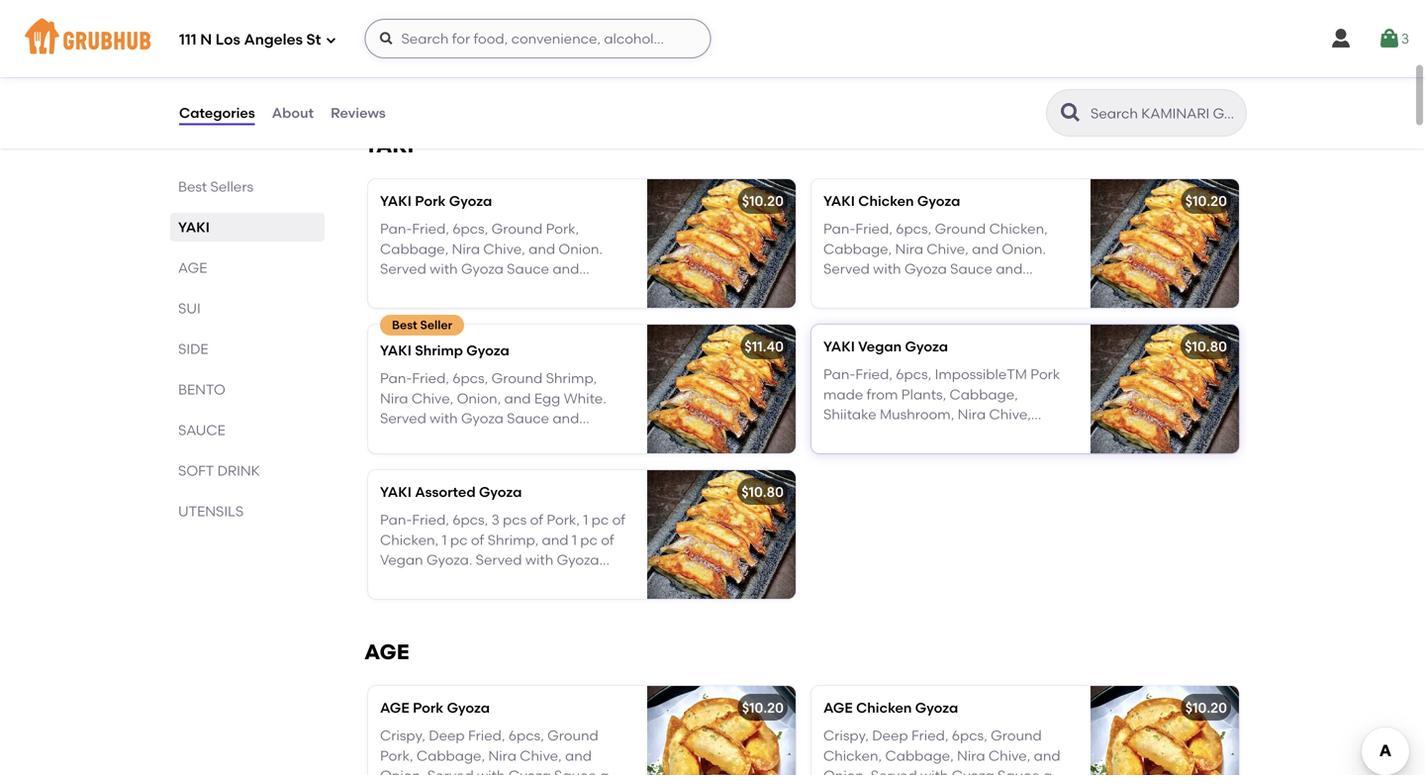 Task type: vqa. For each thing, say whether or not it's contained in the screenshot.
or to the right
no



Task type: describe. For each thing, give the bounding box(es) containing it.
yaki for yaki vegan gyoza
[[824, 338, 855, 355]]

yaki for yaki shrimp gyoza
[[380, 342, 412, 359]]

yaki assorted gyoza
[[380, 483, 522, 500]]

sui
[[178, 300, 201, 317]]

age for age pork gyoza
[[380, 699, 410, 716]]

side
[[178, 341, 208, 357]]

yaki shrimp gyoza image
[[647, 325, 796, 453]]

yaki for yaki pork gyoza
[[380, 192, 412, 209]]

gyoza for yaki chicken gyoza
[[918, 192, 961, 209]]

age for age chicken gyoza
[[824, 699, 853, 716]]

about
[[272, 104, 314, 121]]

gyoza for yaki pork gyoza
[[449, 192, 492, 209]]

sellers
[[210, 178, 254, 195]]

st
[[306, 31, 321, 49]]

111 n los angeles st
[[179, 31, 321, 49]]

yaki for the yaki tab
[[178, 219, 210, 236]]

best sellers
[[178, 178, 254, 195]]

reviews
[[331, 104, 386, 121]]

yaki vegan gyoza
[[824, 338, 948, 355]]

main navigation navigation
[[0, 0, 1426, 77]]

$10.20 for yaki chicken gyoza
[[1186, 192, 1228, 209]]

side tab
[[178, 339, 317, 359]]

soft
[[178, 462, 214, 479]]

shrimp for yaki shrimp gyoza $11.40
[[418, 22, 466, 39]]

$10.80 for yaki vegan gyoza
[[1185, 338, 1228, 355]]

age for 'age' tab
[[178, 259, 207, 276]]

chicken for yaki
[[859, 192, 914, 209]]

3
[[1402, 30, 1410, 47]]

angeles
[[244, 31, 303, 49]]

best sellers tab
[[178, 176, 317, 197]]

3 button
[[1378, 21, 1410, 56]]

yaki inside yaki shrimp gyoza $11.40
[[383, 22, 415, 39]]

gyoza for age chicken gyoza
[[915, 699, 958, 716]]

n
[[200, 31, 212, 49]]

bento
[[178, 381, 225, 398]]

$11.40 inside yaki shrimp gyoza $11.40
[[383, 45, 422, 62]]

shrimp for yaki shrimp gyoza
[[415, 342, 463, 359]]

soft drink
[[178, 462, 260, 479]]

age chicken gyoza
[[824, 699, 958, 716]]

vegan
[[858, 338, 902, 355]]

los
[[216, 31, 240, 49]]

Search KAMINARI GYOZA search field
[[1089, 104, 1240, 123]]

111
[[179, 31, 197, 49]]

$10.20 for yaki pork gyoza
[[742, 192, 784, 209]]

age tab
[[178, 257, 317, 278]]

categories button
[[178, 77, 256, 148]]



Task type: locate. For each thing, give the bounding box(es) containing it.
reviews button
[[330, 77, 387, 148]]

age pork gyoza
[[380, 699, 490, 716]]

best for best sellers
[[178, 178, 207, 195]]

$10.20
[[742, 192, 784, 209], [1186, 192, 1228, 209], [742, 699, 784, 716], [1186, 699, 1228, 716]]

1 horizontal spatial best
[[392, 318, 417, 332]]

sauce
[[178, 422, 225, 439]]

chicken for age
[[856, 699, 912, 716]]

1 vertical spatial $11.40
[[745, 338, 784, 355]]

yaki chicken gyoza image
[[1091, 179, 1239, 308]]

yaki for yaki assorted gyoza
[[380, 483, 412, 500]]

gyoza inside yaki shrimp gyoza $11.40
[[469, 22, 513, 39]]

age chicken gyoza image
[[1091, 686, 1239, 775]]

Search for food, convenience, alcohol... search field
[[365, 19, 711, 58]]

$10.20 for age chicken gyoza
[[1186, 699, 1228, 716]]

best left seller
[[392, 318, 417, 332]]

gyoza for yaki shrimp gyoza $11.40
[[469, 22, 513, 39]]

gyoza for yaki assorted gyoza
[[479, 483, 522, 500]]

best seller
[[392, 318, 453, 332]]

0 vertical spatial $10.80
[[1185, 338, 1228, 355]]

soft drink tab
[[178, 460, 317, 481]]

yaki chicken gyoza
[[824, 192, 961, 209]]

pork for age
[[413, 699, 444, 716]]

search icon image
[[1059, 101, 1083, 125]]

utensils
[[178, 503, 244, 520]]

0 vertical spatial $11.40
[[383, 45, 422, 62]]

bento tab
[[178, 379, 317, 400]]

$10.80
[[1185, 338, 1228, 355], [742, 483, 784, 500]]

best
[[178, 178, 207, 195], [392, 318, 417, 332]]

gyoza for yaki shrimp gyoza
[[467, 342, 510, 359]]

yaki
[[383, 22, 415, 39], [364, 133, 414, 158], [380, 192, 412, 209], [824, 192, 855, 209], [178, 219, 210, 236], [824, 338, 855, 355], [380, 342, 412, 359], [380, 483, 412, 500]]

utensils tab
[[178, 501, 317, 522]]

1 horizontal spatial $11.40
[[745, 338, 784, 355]]

svg image
[[1329, 27, 1353, 50], [1378, 27, 1402, 50], [379, 31, 394, 47], [325, 34, 337, 46]]

svg image inside 3 button
[[1378, 27, 1402, 50]]

best for best seller
[[392, 318, 417, 332]]

age pork gyoza image
[[647, 686, 796, 775]]

gyoza for age pork gyoza
[[447, 699, 490, 716]]

yaki shrimp gyoza
[[380, 342, 510, 359]]

yaki pork gyoza
[[380, 192, 492, 209]]

yaki shrimp gyoza $11.40
[[383, 22, 513, 62]]

1 vertical spatial shrimp
[[415, 342, 463, 359]]

0 vertical spatial shrimp
[[418, 22, 466, 39]]

sauce tab
[[178, 420, 317, 441]]

0 vertical spatial pork
[[415, 192, 446, 209]]

yaki for yaki chicken gyoza
[[824, 192, 855, 209]]

yaki pork gyoza image
[[647, 179, 796, 308]]

1 vertical spatial best
[[392, 318, 417, 332]]

0 horizontal spatial $10.80
[[742, 483, 784, 500]]

best left sellers
[[178, 178, 207, 195]]

yaki inside tab
[[178, 219, 210, 236]]

best inside tab
[[178, 178, 207, 195]]

seller
[[420, 318, 453, 332]]

yaki tab
[[178, 217, 317, 238]]

yaki vegan gyoza image
[[1091, 325, 1239, 453]]

$10.20 for age pork gyoza
[[742, 699, 784, 716]]

0 horizontal spatial best
[[178, 178, 207, 195]]

drink
[[217, 462, 260, 479]]

shrimp
[[418, 22, 466, 39], [415, 342, 463, 359]]

sui tab
[[178, 298, 317, 319]]

assorted
[[415, 483, 476, 500]]

pork
[[415, 192, 446, 209], [413, 699, 444, 716]]

gyoza
[[469, 22, 513, 39], [449, 192, 492, 209], [918, 192, 961, 209], [905, 338, 948, 355], [467, 342, 510, 359], [479, 483, 522, 500], [447, 699, 490, 716], [915, 699, 958, 716]]

0 horizontal spatial $11.40
[[383, 45, 422, 62]]

1 vertical spatial pork
[[413, 699, 444, 716]]

$10.80 for yaki assorted gyoza
[[742, 483, 784, 500]]

age inside tab
[[178, 259, 207, 276]]

0 vertical spatial chicken
[[859, 192, 914, 209]]

chicken
[[859, 192, 914, 209], [856, 699, 912, 716]]

yaki assorted gyoza image
[[647, 470, 796, 599]]

about button
[[271, 77, 315, 148]]

1 vertical spatial chicken
[[856, 699, 912, 716]]

shrimp inside yaki shrimp gyoza $11.40
[[418, 22, 466, 39]]

$11.40
[[383, 45, 422, 62], [745, 338, 784, 355]]

0 vertical spatial best
[[178, 178, 207, 195]]

1 horizontal spatial $10.80
[[1185, 338, 1228, 355]]

pork for yaki
[[415, 192, 446, 209]]

categories
[[179, 104, 255, 121]]

age
[[178, 259, 207, 276], [364, 639, 409, 665], [380, 699, 410, 716], [824, 699, 853, 716]]

gyoza for yaki vegan gyoza
[[905, 338, 948, 355]]

1 vertical spatial $10.80
[[742, 483, 784, 500]]



